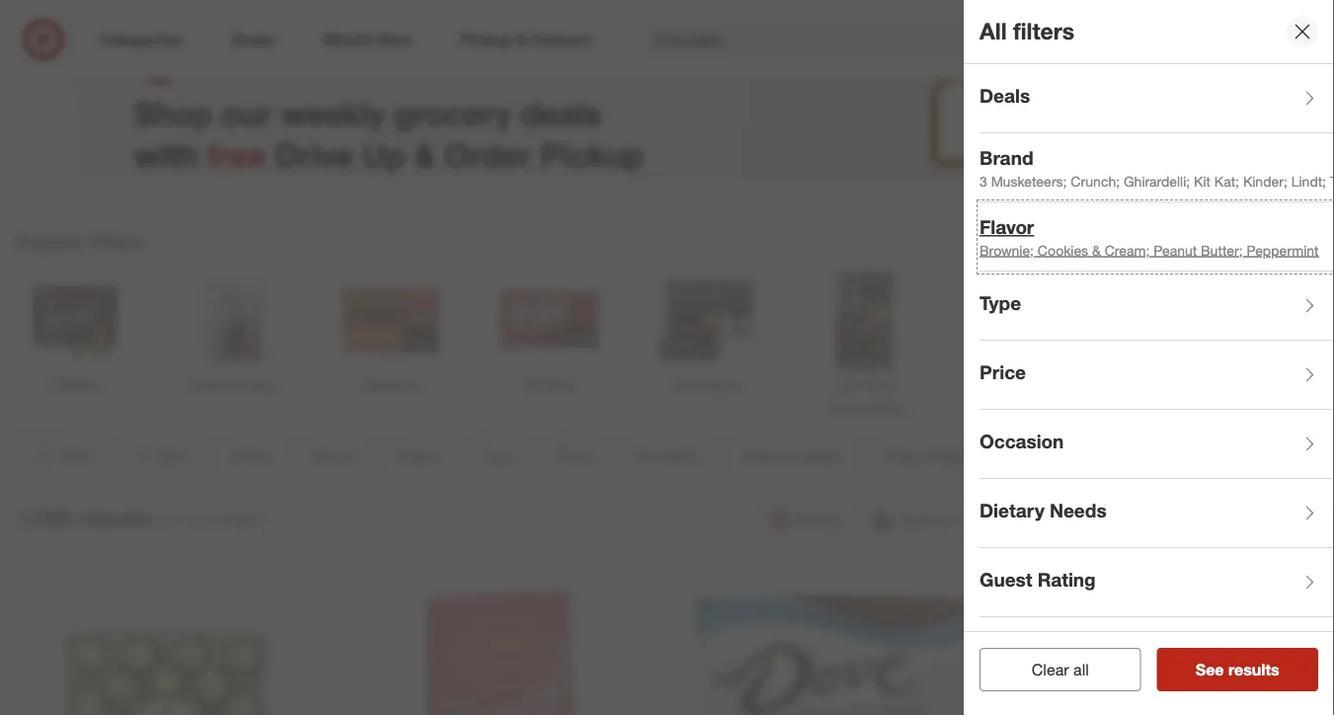 Task type: describe. For each thing, give the bounding box(es) containing it.
What can we help you find? suggestions appear below search field
[[641, 18, 1085, 61]]

price button
[[980, 341, 1335, 410]]

brand
[[980, 147, 1034, 170]]

free
[[207, 135, 266, 174]]

results for 1,090
[[79, 504, 152, 532]]

weekly
[[281, 94, 385, 132]]

ghirardelli;
[[1124, 172, 1191, 190]]

order
[[445, 135, 532, 174]]

4
[[1301, 20, 1307, 33]]

shop
[[134, 94, 212, 132]]

results for see
[[1229, 660, 1280, 679]]

deals
[[521, 94, 602, 132]]

see results button
[[1157, 648, 1319, 692]]

guest rating button
[[980, 548, 1335, 617]]

butter;
[[1201, 241, 1243, 259]]

brownie;
[[980, 241, 1034, 259]]

cream;
[[1105, 241, 1150, 259]]

& inside flavor brownie; cookies & cream; peanut butter; peppermint
[[1093, 241, 1101, 259]]

dietary needs button
[[980, 479, 1335, 548]]

all
[[980, 17, 1007, 45]]

3
[[980, 172, 988, 190]]

all filters
[[980, 17, 1075, 45]]

type
[[980, 292, 1022, 315]]

clear
[[1032, 660, 1070, 679]]

dietary needs
[[980, 500, 1107, 522]]

◎deals
[[134, 31, 300, 86]]

popular
[[16, 230, 85, 253]]

for
[[160, 510, 179, 530]]

see results
[[1196, 660, 1280, 679]]

with
[[134, 135, 198, 174]]

peanut
[[1154, 241, 1197, 259]]

filters
[[90, 230, 145, 253]]

occasion button
[[980, 410, 1335, 479]]

guest rating
[[980, 569, 1096, 591]]

kit
[[1194, 172, 1211, 190]]



Task type: locate. For each thing, give the bounding box(es) containing it.
results inside see results button
[[1229, 660, 1280, 679]]

1,090 results for "chocolate"
[[16, 504, 265, 532]]

up
[[363, 135, 406, 174]]

& left cream;
[[1093, 241, 1101, 259]]

grocery
[[394, 94, 512, 132]]

needs
[[1050, 500, 1107, 522]]

see
[[1196, 660, 1225, 679]]

guest
[[980, 569, 1033, 591]]

results right the "see" at the right
[[1229, 660, 1280, 679]]

pickup
[[541, 135, 644, 174]]

peppermint
[[1247, 241, 1319, 259]]

4 link
[[1271, 18, 1315, 61]]

1 horizontal spatial results
[[1229, 660, 1280, 679]]

drive
[[275, 135, 354, 174]]

search
[[1071, 32, 1118, 51]]

0 vertical spatial results
[[79, 504, 152, 532]]

1,090
[[16, 504, 73, 532]]

results
[[79, 504, 152, 532], [1229, 660, 1280, 679]]

filters
[[1014, 17, 1075, 45]]

deals
[[980, 85, 1030, 107]]

all filters dialog
[[964, 0, 1335, 715]]

&
[[414, 135, 436, 174], [1093, 241, 1101, 259]]

0 horizontal spatial results
[[79, 504, 152, 532]]

kat;
[[1215, 172, 1240, 190]]

results left for
[[79, 504, 152, 532]]

our
[[221, 94, 272, 132]]

occasion
[[980, 430, 1064, 453]]

◎deals shop our weekly grocery deals with free drive up & order pickup
[[134, 31, 644, 174]]

crunch;
[[1071, 172, 1120, 190]]

rating
[[1038, 569, 1096, 591]]

flavor
[[980, 216, 1035, 239]]

kinder;
[[1244, 172, 1288, 190]]

1 horizontal spatial &
[[1093, 241, 1101, 259]]

price
[[980, 361, 1026, 384]]

0 horizontal spatial &
[[414, 135, 436, 174]]

dietary
[[980, 500, 1045, 522]]

lindt;
[[1292, 172, 1327, 190]]

cookies
[[1038, 241, 1089, 259]]

type button
[[980, 272, 1335, 341]]

brand 3 musketeers; crunch; ghirardelli; kit kat; kinder; lindt; t
[[980, 147, 1335, 190]]

"chocolate"
[[184, 510, 265, 530]]

1 vertical spatial results
[[1229, 660, 1280, 679]]

& inside ◎deals shop our weekly grocery deals with free drive up & order pickup
[[414, 135, 436, 174]]

clear all button
[[980, 648, 1142, 692]]

all
[[1074, 660, 1089, 679]]

musketeers;
[[992, 172, 1067, 190]]

clear all
[[1032, 660, 1089, 679]]

1 vertical spatial &
[[1093, 241, 1101, 259]]

& right up
[[414, 135, 436, 174]]

popular filters
[[16, 230, 145, 253]]

deals button
[[980, 64, 1335, 133]]

0 vertical spatial &
[[414, 135, 436, 174]]

t
[[1331, 172, 1335, 190]]

search button
[[1071, 18, 1118, 65]]

flavor brownie; cookies & cream; peanut butter; peppermint
[[980, 216, 1319, 259]]



Task type: vqa. For each thing, say whether or not it's contained in the screenshot.
/
no



